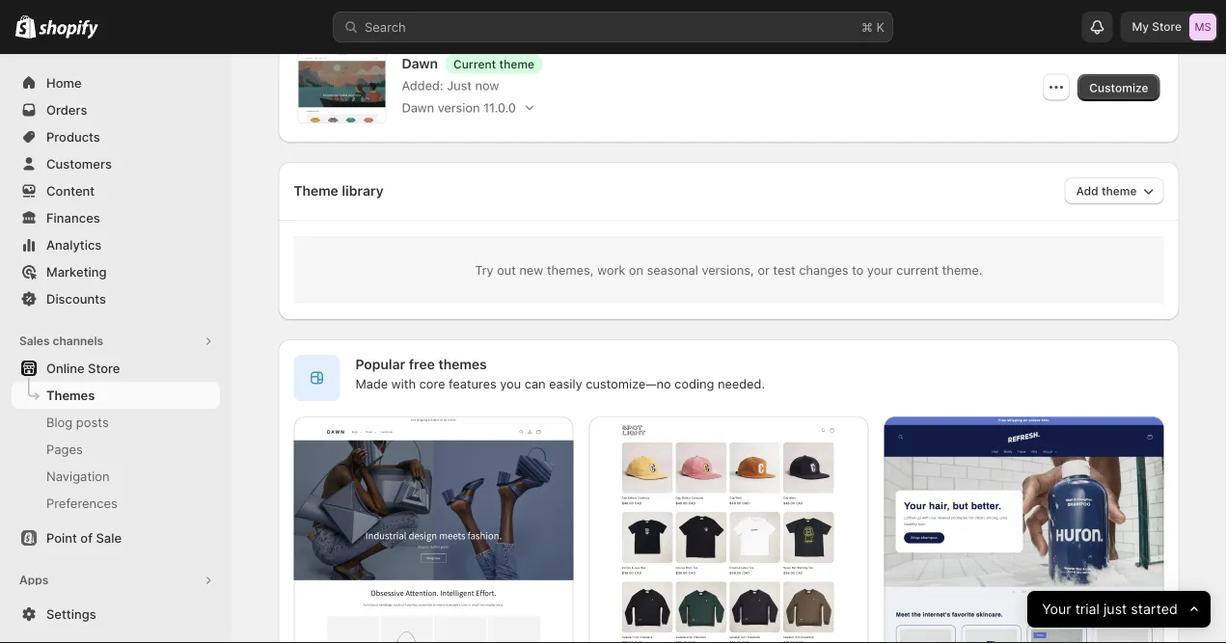 Task type: locate. For each thing, give the bounding box(es) containing it.
point of sale
[[46, 531, 122, 546]]

preferences link
[[12, 490, 220, 517]]

online store
[[270, 23, 343, 38], [46, 361, 120, 376]]

online
[[270, 23, 308, 38], [46, 361, 85, 376]]

blog posts link
[[12, 409, 220, 436]]

1 horizontal spatial store
[[311, 23, 343, 38]]

⌘ k
[[861, 19, 885, 34]]

1 vertical spatial online store link
[[12, 355, 220, 382]]

1 horizontal spatial shopify image
[[39, 20, 99, 39]]

preferences
[[46, 496, 118, 511]]

apps
[[74, 600, 103, 615]]

online store link left search
[[270, 21, 343, 41]]

point of sale button
[[0, 525, 232, 552]]

themes
[[46, 388, 95, 403]]

navigation link
[[12, 463, 220, 490]]

k
[[876, 19, 885, 34]]

orders link
[[12, 96, 220, 123]]

online store link
[[270, 21, 343, 41], [12, 355, 220, 382]]

my store
[[1132, 20, 1182, 34]]

0 vertical spatial online store
[[270, 23, 343, 38]]

blog
[[46, 415, 73, 430]]

0 horizontal spatial online store link
[[12, 355, 220, 382]]

marketing link
[[12, 259, 220, 286]]

pages
[[46, 442, 83, 457]]

1 horizontal spatial online store link
[[270, 21, 343, 41]]

point
[[46, 531, 77, 546]]

customers link
[[12, 150, 220, 178]]

store down sales channels 'button' on the left of the page
[[88, 361, 120, 376]]

point of sale link
[[12, 525, 220, 552]]

finances
[[46, 210, 100, 225]]

0 horizontal spatial online store
[[46, 361, 120, 376]]

1 vertical spatial online
[[46, 361, 85, 376]]

1 horizontal spatial online store
[[270, 23, 343, 38]]

store
[[1152, 20, 1182, 34], [311, 23, 343, 38], [88, 361, 120, 376]]

sales channels button
[[12, 328, 220, 355]]

add apps
[[46, 600, 103, 615]]

online store left search
[[270, 23, 343, 38]]

online store down channels
[[46, 361, 120, 376]]

shopify image
[[15, 15, 36, 38], [39, 20, 99, 39]]

online store link down channels
[[12, 355, 220, 382]]

home
[[46, 75, 82, 90]]

my
[[1132, 20, 1149, 34]]

home link
[[12, 69, 220, 96]]

discounts
[[46, 291, 106, 306]]

0 horizontal spatial online
[[46, 361, 85, 376]]

sales channels
[[19, 334, 103, 348]]

marketing
[[46, 264, 107, 279]]

store right my
[[1152, 20, 1182, 34]]

store left search
[[311, 23, 343, 38]]

customers
[[46, 156, 112, 171]]

blog posts
[[46, 415, 109, 430]]

sale
[[96, 531, 122, 546]]

your
[[1042, 601, 1071, 618]]

sales
[[19, 334, 50, 348]]

0 vertical spatial online
[[270, 23, 308, 38]]



Task type: describe. For each thing, give the bounding box(es) containing it.
2 horizontal spatial store
[[1152, 20, 1182, 34]]

your trial just started
[[1042, 601, 1178, 618]]

orders
[[46, 102, 87, 117]]

just
[[1103, 601, 1127, 618]]

content
[[46, 183, 95, 198]]

discounts link
[[12, 286, 220, 313]]

products
[[46, 129, 100, 144]]

my store image
[[1190, 14, 1217, 41]]

themes link
[[12, 382, 220, 409]]

⌘
[[861, 19, 873, 34]]

pages link
[[12, 436, 220, 463]]

navigation
[[46, 469, 110, 484]]

started
[[1131, 601, 1178, 618]]

content link
[[12, 178, 220, 205]]

of
[[80, 531, 93, 546]]

finances link
[[12, 205, 220, 232]]

channels
[[53, 334, 103, 348]]

your trial just started button
[[1027, 591, 1211, 628]]

apps
[[19, 574, 49, 588]]

analytics
[[46, 237, 102, 252]]

search
[[365, 19, 406, 34]]

analytics link
[[12, 232, 220, 259]]

settings
[[46, 607, 96, 622]]

0 horizontal spatial shopify image
[[15, 15, 36, 38]]

1 horizontal spatial online
[[270, 23, 308, 38]]

0 vertical spatial online store link
[[270, 21, 343, 41]]

posts
[[76, 415, 109, 430]]

apps button
[[12, 567, 220, 594]]

products link
[[12, 123, 220, 150]]

add apps button
[[12, 594, 220, 621]]

1 vertical spatial online store
[[46, 361, 120, 376]]

0 horizontal spatial store
[[88, 361, 120, 376]]

trial
[[1075, 601, 1100, 618]]

settings link
[[12, 601, 220, 628]]

add
[[46, 600, 71, 615]]



Task type: vqa. For each thing, say whether or not it's contained in the screenshot.
not
no



